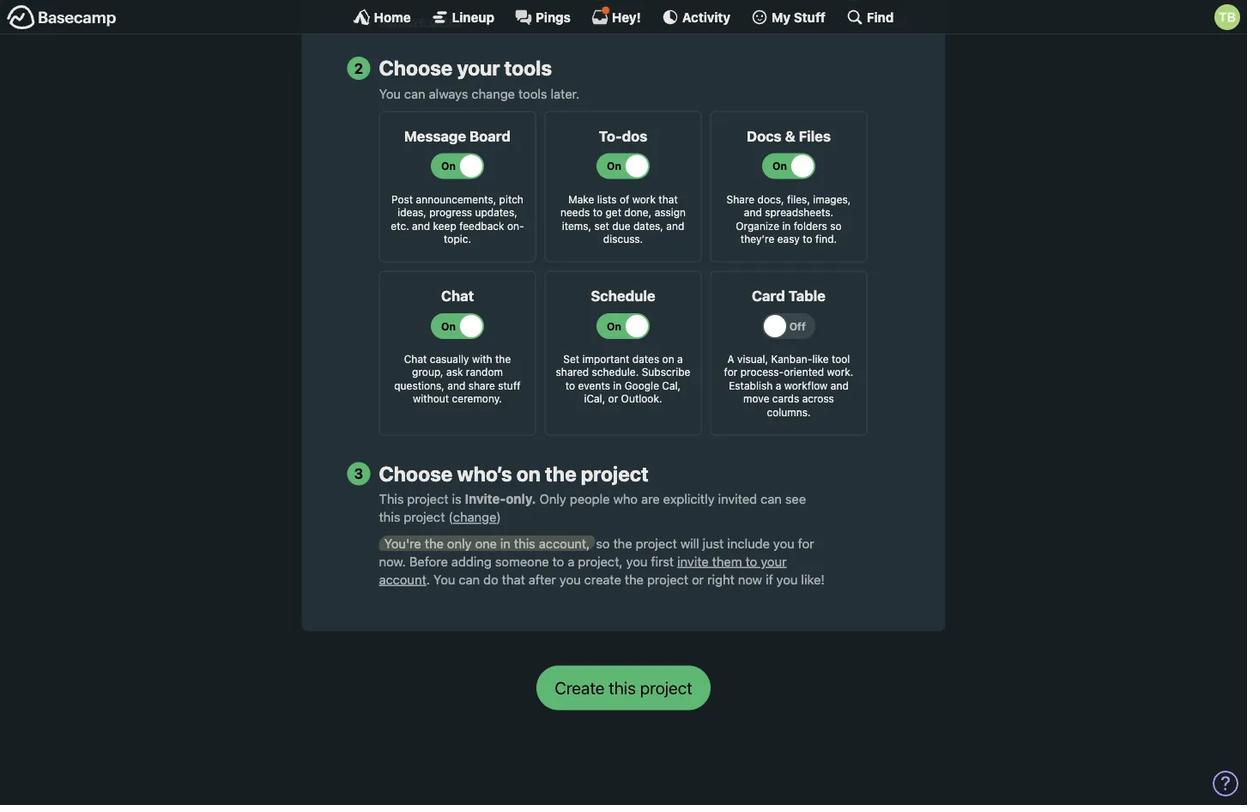 Task type: describe. For each thing, give the bounding box(es) containing it.
(
[[448, 510, 453, 525]]

dates inside set important dates on a shared schedule. subscribe to events in google cal, ical, or outlook.
[[632, 353, 659, 365]]

the inside the so the project will just include you for now. before adding someone to a project, you first
[[613, 536, 632, 551]]

without
[[413, 393, 449, 405]]

0 horizontal spatial you
[[379, 86, 401, 101]]

remove dates link
[[379, 13, 462, 28]]

the up only
[[545, 462, 577, 486]]

choose your tools
[[379, 56, 552, 80]]

can inside only people who are explicitly invited can see this project (
[[761, 492, 782, 507]]

to-
[[599, 128, 622, 145]]

and inside make lists of work that needs to get done, assign items, set due dates, and discuss.
[[666, 220, 684, 232]]

explicitly
[[663, 492, 715, 507]]

someone
[[495, 554, 549, 569]]

and inside 'share docs, files, images, and spreadsheets. organize in folders so they're easy to find.'
[[744, 207, 762, 219]]

find button
[[846, 9, 894, 26]]

get
[[605, 207, 621, 219]]

them
[[712, 554, 742, 569]]

board
[[470, 128, 511, 145]]

people
[[570, 492, 610, 507]]

chat for chat
[[441, 288, 474, 304]]

3
[[354, 465, 363, 482]]

adding
[[451, 554, 492, 569]]

topic.
[[444, 233, 471, 245]]

1 horizontal spatial or
[[692, 572, 704, 587]]

on inside set important dates on a shared schedule. subscribe to events in google cal, ical, or outlook.
[[662, 353, 674, 365]]

process-
[[740, 367, 784, 379]]

you can always change tools later.
[[379, 86, 580, 101]]

project inside only people who are explicitly invited can see this project (
[[404, 510, 445, 525]]

you're the only one in this account,
[[384, 536, 590, 551]]

this project is invite-only.
[[379, 492, 536, 507]]

1 vertical spatial change
[[453, 510, 496, 525]]

keep
[[433, 220, 456, 232]]

and inside a visual, kanban-like tool for process-oriented work. establish a workflow and move cards across columns.
[[831, 380, 849, 392]]

a inside the so the project will just include you for now. before adding someone to a project, you first
[[568, 554, 575, 569]]

you up '. you can do that after you create the project or right now if you like!'
[[626, 554, 648, 569]]

my stuff button
[[751, 9, 826, 26]]

post announcements, pitch ideas, progress updates, etc. and keep feedback on- topic.
[[391, 193, 524, 245]]

card
[[752, 288, 785, 304]]

progress
[[429, 207, 472, 219]]

invite them to your account
[[379, 554, 787, 587]]

set
[[594, 220, 609, 232]]

establish
[[729, 380, 773, 392]]

or inside set important dates on a shared schedule. subscribe to events in google cal, ical, or outlook.
[[608, 393, 618, 405]]

activity
[[682, 9, 730, 24]]

of
[[620, 193, 629, 205]]

you right include
[[773, 536, 795, 551]]

change )
[[453, 510, 501, 525]]

a
[[727, 353, 734, 365]]

share
[[468, 380, 495, 392]]

files,
[[787, 193, 810, 205]]

feedback
[[459, 220, 504, 232]]

change link
[[453, 510, 496, 525]]

first
[[651, 554, 674, 569]]

card table
[[752, 288, 826, 304]]

with
[[472, 353, 492, 365]]

message
[[404, 128, 466, 145]]

include
[[727, 536, 770, 551]]

0 vertical spatial dates
[[429, 13, 462, 28]]

folders
[[794, 220, 827, 232]]

done,
[[624, 207, 652, 219]]

find
[[867, 9, 894, 24]]

main element
[[0, 0, 1247, 34]]

questions,
[[394, 380, 445, 392]]

account,
[[539, 536, 590, 551]]

outlook.
[[621, 393, 662, 405]]

images,
[[813, 193, 851, 205]]

to inside the invite them to your account
[[746, 554, 757, 569]]

docs,
[[757, 193, 784, 205]]

pings
[[536, 9, 571, 24]]

that for work
[[659, 193, 678, 205]]

updates,
[[475, 207, 517, 219]]

pings button
[[515, 9, 571, 26]]

activity link
[[662, 9, 730, 26]]

my stuff
[[772, 9, 826, 24]]

so inside 'share docs, files, images, and spreadsheets. organize in folders so they're easy to find.'
[[830, 220, 842, 232]]

remove dates
[[379, 13, 462, 28]]

ceremony.
[[452, 393, 502, 405]]

docs & files
[[747, 128, 831, 145]]

2 choose date… field from the left
[[630, 0, 868, 7]]

. you can do that after you create the project or right now if you like!
[[426, 572, 825, 587]]

to inside set important dates on a shared schedule. subscribe to events in google cal, ical, or outlook.
[[565, 380, 575, 392]]

dos
[[622, 128, 647, 145]]

lineup link
[[431, 9, 494, 26]]

you right after
[[560, 572, 581, 587]]

google
[[625, 380, 659, 392]]

see
[[785, 492, 806, 507]]

right
[[707, 572, 735, 587]]

this inside only people who are explicitly invited can see this project (
[[379, 510, 400, 525]]

2 vertical spatial can
[[459, 572, 480, 587]]

shared
[[556, 367, 589, 379]]

dates,
[[633, 220, 663, 232]]

you right if
[[777, 572, 798, 587]]

0 vertical spatial change
[[472, 86, 515, 101]]

before
[[409, 554, 448, 569]]

important
[[582, 353, 629, 365]]

project,
[[578, 554, 623, 569]]

switch accounts image
[[7, 4, 117, 31]]

hey!
[[612, 9, 641, 24]]



Task type: vqa. For each thing, say whether or not it's contained in the screenshot.
Chat Chat
yes



Task type: locate. For each thing, give the bounding box(es) containing it.
a up 'subscribe' at the right
[[677, 353, 683, 365]]

invited
[[718, 492, 757, 507]]

your up if
[[761, 554, 787, 569]]

your up you can always change tools later.
[[457, 56, 500, 80]]

1 horizontal spatial so
[[830, 220, 842, 232]]

1 horizontal spatial in
[[613, 380, 622, 392]]

choose
[[379, 56, 453, 80], [379, 462, 453, 486]]

do
[[483, 572, 498, 587]]

work.
[[827, 367, 853, 379]]

a visual, kanban-like tool for process-oriented work. establish a workflow and move cards across columns.
[[724, 353, 853, 419]]

chat down the topic.
[[441, 288, 474, 304]]

account
[[379, 572, 426, 587]]

a inside set important dates on a shared schedule. subscribe to events in google cal, ical, or outlook.
[[677, 353, 683, 365]]

for inside a visual, kanban-like tool for process-oriented work. establish a workflow and move cards across columns.
[[724, 367, 738, 379]]

0 horizontal spatial in
[[500, 536, 511, 551]]

oriented
[[784, 367, 824, 379]]

1 vertical spatial a
[[776, 380, 781, 392]]

0 vertical spatial can
[[404, 86, 425, 101]]

on up only. on the bottom left of page
[[516, 462, 541, 486]]

across
[[802, 393, 834, 405]]

0 horizontal spatial that
[[502, 572, 525, 587]]

will
[[680, 536, 699, 551]]

in inside 'share docs, files, images, and spreadsheets. organize in folders so they're easy to find.'
[[782, 220, 791, 232]]

and down ask
[[447, 380, 465, 392]]

2 horizontal spatial a
[[776, 380, 781, 392]]

choose up always
[[379, 56, 453, 80]]

you
[[379, 86, 401, 101], [433, 572, 455, 587]]

you right "."
[[433, 572, 455, 587]]

this down this
[[379, 510, 400, 525]]

1 horizontal spatial chat
[[441, 288, 474, 304]]

is
[[452, 492, 461, 507]]

choose for choose your tools
[[379, 56, 453, 80]]

so inside the so the project will just include you for now. before adding someone to a project, you first
[[596, 536, 610, 551]]

1 horizontal spatial dates
[[632, 353, 659, 365]]

Choose date… field
[[379, 0, 617, 7], [630, 0, 868, 7]]

or down invite
[[692, 572, 704, 587]]

can
[[404, 86, 425, 101], [761, 492, 782, 507], [459, 572, 480, 587]]

0 horizontal spatial on
[[516, 462, 541, 486]]

2 vertical spatial a
[[568, 554, 575, 569]]

0 horizontal spatial dates
[[429, 13, 462, 28]]

0 vertical spatial that
[[659, 193, 678, 205]]

1 choose from the top
[[379, 56, 453, 80]]

set important dates on a shared schedule. subscribe to events in google cal, ical, or outlook.
[[556, 353, 690, 405]]

ask
[[446, 367, 463, 379]]

spreadsheets.
[[765, 207, 834, 219]]

1 vertical spatial that
[[502, 572, 525, 587]]

you left always
[[379, 86, 401, 101]]

that down someone
[[502, 572, 525, 587]]

items,
[[562, 220, 591, 232]]

&
[[785, 128, 795, 145]]

1 horizontal spatial you
[[433, 572, 455, 587]]

0 vertical spatial so
[[830, 220, 842, 232]]

0 vertical spatial in
[[782, 220, 791, 232]]

1 vertical spatial or
[[692, 572, 704, 587]]

can down adding
[[459, 572, 480, 587]]

home link
[[353, 9, 411, 26]]

0 horizontal spatial your
[[457, 56, 500, 80]]

only
[[447, 536, 472, 551]]

to down account,
[[552, 554, 564, 569]]

1 vertical spatial on
[[516, 462, 541, 486]]

cal,
[[662, 380, 681, 392]]

0 vertical spatial or
[[608, 393, 618, 405]]

visual,
[[737, 353, 768, 365]]

files
[[799, 128, 831, 145]]

announcements,
[[416, 193, 496, 205]]

tools
[[504, 56, 552, 80], [518, 86, 547, 101]]

project left is
[[407, 492, 449, 507]]

1 horizontal spatial for
[[798, 536, 814, 551]]

dates
[[429, 13, 462, 28], [632, 353, 659, 365]]

this
[[379, 510, 400, 525], [514, 536, 535, 551]]

0 horizontal spatial chat
[[404, 353, 427, 365]]

1 horizontal spatial a
[[677, 353, 683, 365]]

0 vertical spatial this
[[379, 510, 400, 525]]

project up who
[[581, 462, 649, 486]]

1 horizontal spatial your
[[761, 554, 787, 569]]

move
[[743, 393, 769, 405]]

0 horizontal spatial this
[[379, 510, 400, 525]]

invite-
[[465, 492, 506, 507]]

later.
[[551, 86, 580, 101]]

in inside set important dates on a shared schedule. subscribe to events in google cal, ical, or outlook.
[[613, 380, 622, 392]]

0 vertical spatial for
[[724, 367, 738, 379]]

the up before
[[425, 536, 444, 551]]

2 vertical spatial in
[[500, 536, 511, 551]]

ical,
[[584, 393, 605, 405]]

like
[[812, 353, 829, 365]]

if
[[766, 572, 773, 587]]

0 vertical spatial your
[[457, 56, 500, 80]]

to inside the so the project will just include you for now. before adding someone to a project, you first
[[552, 554, 564, 569]]

invite
[[677, 554, 709, 569]]

make lists of work that needs to get done, assign items, set due dates, and discuss.
[[560, 193, 686, 245]]

that for do
[[502, 572, 525, 587]]

ideas,
[[398, 207, 426, 219]]

assign
[[655, 207, 686, 219]]

1 vertical spatial chat
[[404, 353, 427, 365]]

for up like!
[[798, 536, 814, 551]]

1 vertical spatial can
[[761, 492, 782, 507]]

the up project,
[[613, 536, 632, 551]]

0 horizontal spatial a
[[568, 554, 575, 569]]

only people who are explicitly invited can see this project (
[[379, 492, 806, 525]]

workflow
[[784, 380, 828, 392]]

docs
[[747, 128, 782, 145]]

tool
[[832, 353, 850, 365]]

0 vertical spatial choose
[[379, 56, 453, 80]]

pitch
[[499, 193, 524, 205]]

0 horizontal spatial for
[[724, 367, 738, 379]]

needs
[[560, 207, 590, 219]]

work
[[632, 193, 656, 205]]

so up find. on the top right of the page
[[830, 220, 842, 232]]

lineup
[[452, 9, 494, 24]]

tools up later.
[[504, 56, 552, 80]]

to down folders
[[803, 233, 812, 245]]

and inside post announcements, pitch ideas, progress updates, etc. and keep feedback on- topic.
[[412, 220, 430, 232]]

choose date… field up lineup
[[379, 0, 617, 7]]

chat inside "chat casually with the group, ask random questions, and share stuff without ceremony."
[[404, 353, 427, 365]]

1 horizontal spatial that
[[659, 193, 678, 205]]

for down 'a' at top right
[[724, 367, 738, 379]]

and down ideas,
[[412, 220, 430, 232]]

and down work.
[[831, 380, 849, 392]]

1 vertical spatial your
[[761, 554, 787, 569]]

choose up this
[[379, 462, 453, 486]]

change down invite-
[[453, 510, 496, 525]]

for inside the so the project will just include you for now. before adding someone to a project, you first
[[798, 536, 814, 551]]

0 vertical spatial a
[[677, 353, 683, 365]]

1 horizontal spatial can
[[459, 572, 480, 587]]

in up easy
[[782, 220, 791, 232]]

1 vertical spatial this
[[514, 536, 535, 551]]

project left (
[[404, 510, 445, 525]]

cards
[[772, 393, 799, 405]]

can left always
[[404, 86, 425, 101]]

1 vertical spatial tools
[[518, 86, 547, 101]]

the right with on the top left of page
[[495, 353, 511, 365]]

to-dos
[[599, 128, 647, 145]]

0 vertical spatial you
[[379, 86, 401, 101]]

stuff
[[794, 9, 826, 24]]

to up set
[[593, 207, 603, 219]]

to up now
[[746, 554, 757, 569]]

after
[[529, 572, 556, 587]]

and inside "chat casually with the group, ask random questions, and share stuff without ceremony."
[[447, 380, 465, 392]]

a down account,
[[568, 554, 575, 569]]

chat for chat casually with the group, ask random questions, and share stuff without ceremony.
[[404, 353, 427, 365]]

1 vertical spatial dates
[[632, 353, 659, 365]]

1 horizontal spatial choose date… field
[[630, 0, 868, 7]]

to inside make lists of work that needs to get done, assign items, set due dates, and discuss.
[[593, 207, 603, 219]]

1 choose date… field from the left
[[379, 0, 617, 7]]

make
[[568, 193, 594, 205]]

schedule
[[591, 288, 655, 304]]

due
[[612, 220, 630, 232]]

can left see
[[761, 492, 782, 507]]

always
[[429, 86, 468, 101]]

1 vertical spatial in
[[613, 380, 622, 392]]

find.
[[815, 233, 837, 245]]

2 horizontal spatial can
[[761, 492, 782, 507]]

so the project will just include you for now. before adding someone to a project, you first
[[379, 536, 814, 569]]

set
[[563, 353, 580, 365]]

0 horizontal spatial can
[[404, 86, 425, 101]]

0 horizontal spatial choose date… field
[[379, 0, 617, 7]]

who's
[[457, 462, 512, 486]]

columns.
[[767, 407, 811, 419]]

tools left later.
[[518, 86, 547, 101]]

and up organize
[[744, 207, 762, 219]]

a up 'cards'
[[776, 380, 781, 392]]

dates right remove
[[429, 13, 462, 28]]

in down schedule.
[[613, 380, 622, 392]]

the inside "chat casually with the group, ask random questions, and share stuff without ceremony."
[[495, 353, 511, 365]]

your inside the invite them to your account
[[761, 554, 787, 569]]

1 vertical spatial for
[[798, 536, 814, 551]]

1 vertical spatial so
[[596, 536, 610, 551]]

on up 'subscribe' at the right
[[662, 353, 674, 365]]

for
[[724, 367, 738, 379], [798, 536, 814, 551]]

chat
[[441, 288, 474, 304], [404, 353, 427, 365]]

message board
[[404, 128, 511, 145]]

like!
[[801, 572, 825, 587]]

0 horizontal spatial or
[[608, 393, 618, 405]]

now.
[[379, 554, 406, 569]]

a inside a visual, kanban-like tool for process-oriented work. establish a workflow and move cards across columns.
[[776, 380, 781, 392]]

project up first
[[636, 536, 677, 551]]

you're
[[384, 536, 421, 551]]

so up project,
[[596, 536, 610, 551]]

easy
[[777, 233, 800, 245]]

one
[[475, 536, 497, 551]]

project down first
[[647, 572, 688, 587]]

in right "one"
[[500, 536, 511, 551]]

0 vertical spatial on
[[662, 353, 674, 365]]

or
[[608, 393, 618, 405], [692, 572, 704, 587]]

this up someone
[[514, 536, 535, 551]]

1 horizontal spatial this
[[514, 536, 535, 551]]

to inside 'share docs, files, images, and spreadsheets. organize in folders so they're easy to find.'
[[803, 233, 812, 245]]

1 horizontal spatial on
[[662, 353, 674, 365]]

0 vertical spatial chat
[[441, 288, 474, 304]]

2 horizontal spatial in
[[782, 220, 791, 232]]

dates up 'subscribe' at the right
[[632, 353, 659, 365]]

1 vertical spatial you
[[433, 572, 455, 587]]

tim burton image
[[1214, 4, 1240, 30]]

the
[[495, 353, 511, 365], [545, 462, 577, 486], [425, 536, 444, 551], [613, 536, 632, 551], [625, 572, 644, 587]]

or right ical,
[[608, 393, 618, 405]]

my
[[772, 9, 791, 24]]

0 vertical spatial tools
[[504, 56, 552, 80]]

that inside make lists of work that needs to get done, assign items, set due dates, and discuss.
[[659, 193, 678, 205]]

project inside the so the project will just include you for now. before adding someone to a project, you first
[[636, 536, 677, 551]]

None submit
[[537, 666, 711, 711]]

2 choose from the top
[[379, 462, 453, 486]]

choose for choose who's on the project
[[379, 462, 453, 486]]

choose who's on the project
[[379, 462, 649, 486]]

to down shared
[[565, 380, 575, 392]]

home
[[374, 9, 411, 24]]

only
[[539, 492, 566, 507]]

that up assign
[[659, 193, 678, 205]]

change down choose your tools
[[472, 86, 515, 101]]

1 vertical spatial choose
[[379, 462, 453, 486]]

0 horizontal spatial so
[[596, 536, 610, 551]]

chat up group,
[[404, 353, 427, 365]]

and down assign
[[666, 220, 684, 232]]

the right create
[[625, 572, 644, 587]]

choose date… field up my
[[630, 0, 868, 7]]



